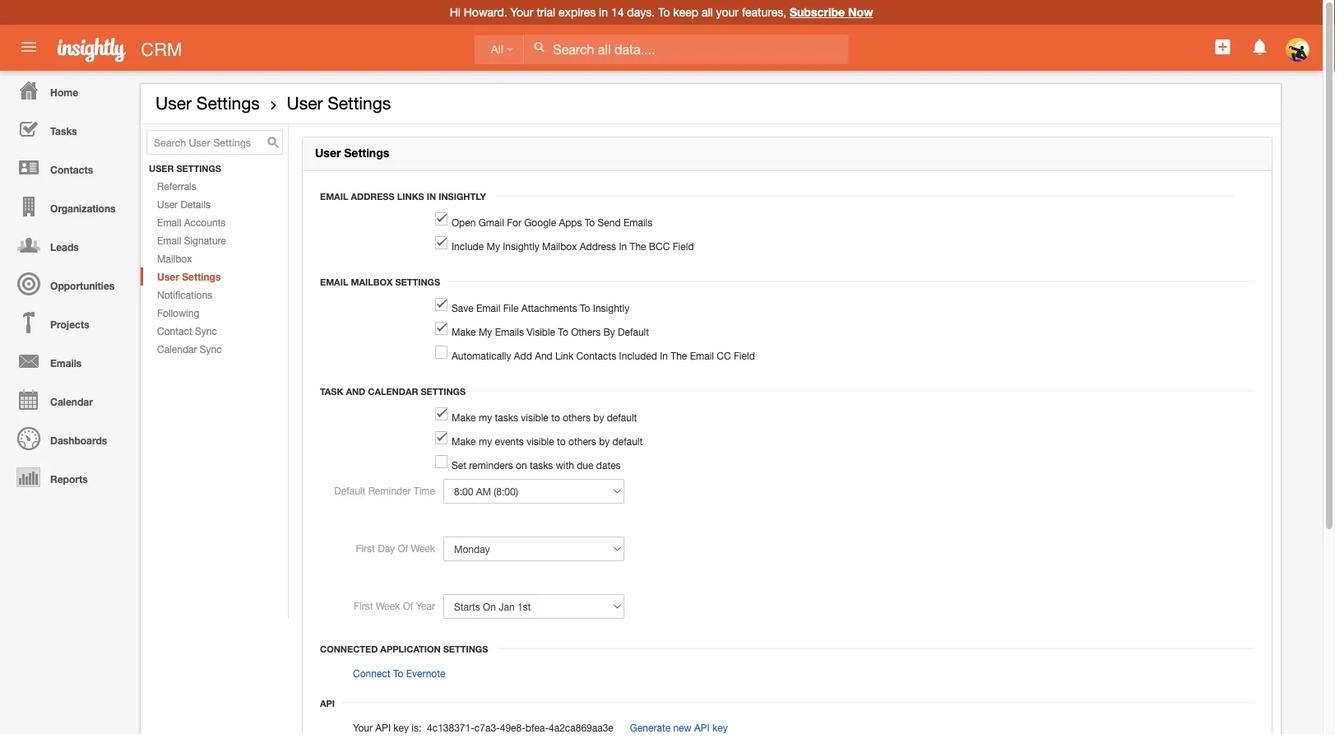 Task type: locate. For each thing, give the bounding box(es) containing it.
0 vertical spatial default
[[607, 412, 637, 423]]

1 vertical spatial mailbox
[[157, 253, 192, 264]]

in
[[427, 191, 436, 202], [619, 240, 627, 252], [660, 350, 668, 361]]

1 horizontal spatial api
[[376, 722, 391, 733]]

of left year
[[403, 600, 413, 612]]

49e8-
[[500, 722, 526, 733]]

task
[[320, 386, 343, 397]]

make for make my tasks visible to others by default
[[452, 412, 476, 423]]

2 vertical spatial in
[[660, 350, 668, 361]]

0 vertical spatial by
[[594, 412, 604, 423]]

1 vertical spatial default
[[613, 435, 643, 447]]

2 horizontal spatial insightly
[[593, 302, 630, 314]]

first up connected at the left bottom
[[354, 600, 373, 612]]

to down connected application settings on the left of the page
[[393, 668, 404, 679]]

0 vertical spatial my
[[479, 412, 492, 423]]

1 horizontal spatial your
[[511, 5, 534, 19]]

default reminder time
[[334, 485, 435, 496]]

field right bcc
[[673, 240, 694, 252]]

your left is:
[[353, 722, 373, 733]]

user
[[156, 93, 192, 113], [287, 93, 323, 113], [315, 146, 341, 160], [157, 198, 178, 210], [157, 271, 179, 282]]

in right links at the top of the page
[[427, 191, 436, 202]]

generate new api key link
[[630, 722, 728, 733]]

0 vertical spatial of
[[398, 542, 408, 554]]

by for make my tasks visible to others by default
[[594, 412, 604, 423]]

2 vertical spatial emails
[[50, 357, 82, 369]]

my for events
[[479, 435, 492, 447]]

of
[[398, 542, 408, 554], [403, 600, 413, 612]]

in down the "send"
[[619, 240, 627, 252]]

1 horizontal spatial insightly
[[503, 240, 540, 252]]

email address links in insightly
[[320, 191, 486, 202]]

and right add on the left of the page
[[535, 350, 553, 361]]

0 vertical spatial your
[[511, 5, 534, 19]]

calendar inside user settings referrals user details email accounts email signature mailbox user settings notifications following contact sync calendar sync
[[157, 343, 197, 355]]

notifications link
[[141, 286, 288, 304]]

0 vertical spatial visible
[[521, 412, 549, 423]]

others for tasks
[[563, 412, 591, 423]]

reports
[[50, 473, 88, 485]]

to right the visible
[[558, 326, 569, 337]]

1 horizontal spatial contacts
[[577, 350, 617, 361]]

the right included
[[671, 350, 687, 361]]

1 make from the top
[[452, 326, 476, 337]]

1 vertical spatial field
[[734, 350, 755, 361]]

my left events
[[479, 435, 492, 447]]

to for events
[[557, 435, 566, 447]]

None checkbox
[[435, 236, 448, 249], [435, 298, 448, 311], [435, 322, 448, 335], [435, 455, 448, 468], [435, 236, 448, 249], [435, 298, 448, 311], [435, 322, 448, 335], [435, 455, 448, 468]]

0 horizontal spatial the
[[630, 240, 646, 252]]

set reminders on tasks with due dates
[[452, 459, 621, 471]]

key
[[394, 722, 409, 733], [713, 722, 728, 733]]

my up reminders
[[479, 412, 492, 423]]

Search User Settings text field
[[146, 130, 283, 155]]

None checkbox
[[435, 212, 448, 226], [435, 346, 448, 359], [435, 407, 448, 421], [435, 431, 448, 444], [435, 212, 448, 226], [435, 346, 448, 359], [435, 407, 448, 421], [435, 431, 448, 444]]

insightly up by
[[593, 302, 630, 314]]

key left is:
[[394, 722, 409, 733]]

0 horizontal spatial and
[[346, 386, 366, 397]]

0 vertical spatial others
[[563, 412, 591, 423]]

contacts link
[[4, 148, 132, 187]]

year
[[416, 600, 435, 612]]

and
[[535, 350, 553, 361], [346, 386, 366, 397]]

emails
[[624, 217, 653, 228], [495, 326, 524, 337], [50, 357, 82, 369]]

calendar down the contact
[[157, 343, 197, 355]]

others up due
[[569, 435, 597, 447]]

my
[[479, 412, 492, 423], [479, 435, 492, 447]]

included
[[619, 350, 657, 361]]

contact
[[157, 325, 192, 337]]

visible up make my events visible to others by default
[[521, 412, 549, 423]]

email mailbox settings
[[320, 277, 440, 287]]

others
[[563, 412, 591, 423], [569, 435, 597, 447]]

following
[[157, 307, 199, 319]]

save email file attachments to insightly
[[452, 302, 630, 314]]

hi
[[450, 5, 461, 19]]

2 vertical spatial insightly
[[593, 302, 630, 314]]

0 horizontal spatial address
[[351, 191, 395, 202]]

now
[[849, 5, 873, 19]]

by
[[594, 412, 604, 423], [599, 435, 610, 447]]

2 my from the top
[[479, 435, 492, 447]]

0 vertical spatial tasks
[[495, 412, 518, 423]]

first left day
[[356, 542, 375, 554]]

0 horizontal spatial week
[[376, 600, 400, 612]]

2 vertical spatial make
[[452, 435, 476, 447]]

connected application settings
[[320, 644, 488, 654]]

1 horizontal spatial week
[[411, 542, 435, 554]]

calendar up dashboards link
[[50, 396, 93, 407]]

14
[[611, 5, 624, 19]]

4a2ca869aa3e
[[549, 722, 614, 733]]

make for make my emails visible to others by default
[[452, 326, 476, 337]]

my up automatically on the left
[[479, 326, 492, 337]]

1 vertical spatial by
[[599, 435, 610, 447]]

1 vertical spatial emails
[[495, 326, 524, 337]]

week right day
[[411, 542, 435, 554]]

tasks link
[[4, 109, 132, 148]]

1 vertical spatial first
[[354, 600, 373, 612]]

default
[[618, 326, 649, 337], [334, 485, 366, 496]]

1 horizontal spatial the
[[671, 350, 687, 361]]

1 vertical spatial sync
[[200, 343, 222, 355]]

dashboards
[[50, 435, 107, 446]]

calendar right task
[[368, 386, 418, 397]]

mailbox link
[[141, 249, 288, 268]]

emails right the "send"
[[624, 217, 653, 228]]

your left trial
[[511, 5, 534, 19]]

1 horizontal spatial and
[[535, 350, 553, 361]]

contacts down others
[[577, 350, 617, 361]]

1 vertical spatial of
[[403, 600, 413, 612]]

0 horizontal spatial in
[[427, 191, 436, 202]]

the left bcc
[[630, 240, 646, 252]]

1 vertical spatial my
[[479, 435, 492, 447]]

0 horizontal spatial contacts
[[50, 164, 93, 175]]

1 horizontal spatial tasks
[[530, 459, 553, 471]]

1 horizontal spatial address
[[580, 240, 616, 252]]

1 vertical spatial visible
[[527, 435, 554, 447]]

address down the "send"
[[580, 240, 616, 252]]

user settings
[[156, 93, 260, 113], [287, 93, 391, 113], [315, 146, 389, 160]]

0 vertical spatial address
[[351, 191, 395, 202]]

2 horizontal spatial api
[[695, 722, 710, 733]]

make my tasks visible to others by default
[[452, 412, 637, 423]]

by for make my events visible to others by default
[[599, 435, 610, 447]]

0 vertical spatial week
[[411, 542, 435, 554]]

home
[[50, 86, 78, 98]]

visible down make my tasks visible to others by default
[[527, 435, 554, 447]]

include my insightly mailbox address in the bcc field
[[452, 240, 694, 252]]

0 vertical spatial make
[[452, 326, 476, 337]]

0 vertical spatial contacts
[[50, 164, 93, 175]]

contacts up organizations link
[[50, 164, 93, 175]]

0 vertical spatial the
[[630, 240, 646, 252]]

following link
[[141, 304, 288, 322]]

1 vertical spatial address
[[580, 240, 616, 252]]

week left year
[[376, 600, 400, 612]]

0 vertical spatial to
[[552, 412, 560, 423]]

notifications image
[[1251, 37, 1270, 57]]

insightly
[[439, 191, 486, 202], [503, 240, 540, 252], [593, 302, 630, 314]]

user settings link
[[156, 93, 260, 113], [287, 93, 391, 113], [141, 268, 288, 286]]

first for first week of year
[[354, 600, 373, 612]]

emails inside navigation
[[50, 357, 82, 369]]

1 horizontal spatial mailbox
[[351, 277, 393, 287]]

to up make my events visible to others by default
[[552, 412, 560, 423]]

0 horizontal spatial key
[[394, 722, 409, 733]]

email
[[320, 191, 348, 202], [157, 217, 181, 228], [157, 235, 181, 246], [320, 277, 348, 287], [477, 302, 501, 314], [690, 350, 714, 361]]

make
[[452, 326, 476, 337], [452, 412, 476, 423], [452, 435, 476, 447]]

address left links at the top of the page
[[351, 191, 395, 202]]

0 horizontal spatial field
[[673, 240, 694, 252]]

default for make my events visible to others by default
[[613, 435, 643, 447]]

1 vertical spatial my
[[479, 326, 492, 337]]

0 vertical spatial my
[[487, 240, 500, 252]]

navigation
[[0, 71, 132, 496]]

time
[[414, 485, 435, 496]]

0 horizontal spatial calendar
[[50, 396, 93, 407]]

insightly down for
[[503, 240, 540, 252]]

of right day
[[398, 542, 408, 554]]

2 key from the left
[[713, 722, 728, 733]]

0 vertical spatial first
[[356, 542, 375, 554]]

0 horizontal spatial emails
[[50, 357, 82, 369]]

gmail
[[479, 217, 504, 228]]

to up with
[[557, 435, 566, 447]]

1 vertical spatial make
[[452, 412, 476, 423]]

automatically
[[452, 350, 511, 361]]

by
[[604, 326, 615, 337]]

0 vertical spatial mailbox
[[542, 240, 577, 252]]

sync down following link
[[195, 325, 217, 337]]

0 vertical spatial in
[[427, 191, 436, 202]]

to for tasks
[[552, 412, 560, 423]]

2 vertical spatial mailbox
[[351, 277, 393, 287]]

0 vertical spatial field
[[673, 240, 694, 252]]

address
[[351, 191, 395, 202], [580, 240, 616, 252]]

user
[[149, 163, 174, 174]]

c7a3-
[[475, 722, 500, 733]]

default right by
[[618, 326, 649, 337]]

others up make my events visible to others by default
[[563, 412, 591, 423]]

your
[[511, 5, 534, 19], [353, 722, 373, 733]]

contact sync link
[[141, 322, 288, 340]]

Search all data.... text field
[[525, 34, 849, 64]]

opportunities link
[[4, 264, 132, 303]]

0 horizontal spatial api
[[320, 698, 335, 709]]

1 key from the left
[[394, 722, 409, 733]]

0 vertical spatial and
[[535, 350, 553, 361]]

my down gmail
[[487, 240, 500, 252]]

1 vertical spatial insightly
[[503, 240, 540, 252]]

navigation containing home
[[0, 71, 132, 496]]

0 horizontal spatial insightly
[[439, 191, 486, 202]]

2 horizontal spatial emails
[[624, 217, 653, 228]]

api left is:
[[376, 722, 391, 733]]

1 horizontal spatial in
[[619, 240, 627, 252]]

1 horizontal spatial key
[[713, 722, 728, 733]]

default for make my tasks visible to others by default
[[607, 412, 637, 423]]

0 horizontal spatial mailbox
[[157, 253, 192, 264]]

tasks right on
[[530, 459, 553, 471]]

1 my from the top
[[479, 412, 492, 423]]

my for include
[[487, 240, 500, 252]]

contacts inside "link"
[[50, 164, 93, 175]]

add
[[514, 350, 532, 361]]

for
[[507, 217, 522, 228]]

api down connected at the left bottom
[[320, 698, 335, 709]]

default left reminder
[[334, 485, 366, 496]]

emails down file
[[495, 326, 524, 337]]

save
[[452, 302, 474, 314]]

1 horizontal spatial default
[[618, 326, 649, 337]]

is:
[[412, 722, 422, 733]]

sync down contact sync link
[[200, 343, 222, 355]]

1 vertical spatial contacts
[[577, 350, 617, 361]]

emails up calendar link
[[50, 357, 82, 369]]

api right new
[[695, 722, 710, 733]]

1 horizontal spatial calendar
[[157, 343, 197, 355]]

to
[[552, 412, 560, 423], [557, 435, 566, 447]]

0 horizontal spatial your
[[353, 722, 373, 733]]

field right cc
[[734, 350, 755, 361]]

tasks up events
[[495, 412, 518, 423]]

mailbox inside user settings referrals user details email accounts email signature mailbox user settings notifications following contact sync calendar sync
[[157, 253, 192, 264]]

projects
[[50, 319, 89, 330]]

howard.
[[464, 5, 508, 19]]

0 horizontal spatial default
[[334, 485, 366, 496]]

3 make from the top
[[452, 435, 476, 447]]

first
[[356, 542, 375, 554], [354, 600, 373, 612]]

week
[[411, 542, 435, 554], [376, 600, 400, 612]]

insightly up open
[[439, 191, 486, 202]]

1 vertical spatial the
[[671, 350, 687, 361]]

key right new
[[713, 722, 728, 733]]

due
[[577, 459, 594, 471]]

2 make from the top
[[452, 412, 476, 423]]

1 vertical spatial others
[[569, 435, 597, 447]]

1 vertical spatial to
[[557, 435, 566, 447]]

google
[[524, 217, 556, 228]]

in right included
[[660, 350, 668, 361]]

and right task
[[346, 386, 366, 397]]

visible
[[521, 412, 549, 423], [527, 435, 554, 447]]



Task type: vqa. For each thing, say whether or not it's contained in the screenshot.
Inbound
no



Task type: describe. For each thing, give the bounding box(es) containing it.
expires
[[559, 5, 596, 19]]

referrals
[[157, 180, 197, 192]]

attachments
[[522, 302, 578, 314]]

referrals link
[[141, 177, 288, 195]]

visible for events
[[527, 435, 554, 447]]

subscribe now link
[[790, 5, 873, 19]]

2 horizontal spatial in
[[660, 350, 668, 361]]

my for make
[[479, 326, 492, 337]]

leads link
[[4, 226, 132, 264]]

of for year
[[403, 600, 413, 612]]

2 horizontal spatial calendar
[[368, 386, 418, 397]]

visible
[[527, 326, 556, 337]]

all link
[[474, 35, 524, 65]]

subscribe
[[790, 5, 845, 19]]

calendar inside navigation
[[50, 396, 93, 407]]

file
[[503, 302, 519, 314]]

link
[[556, 350, 574, 361]]

make for make my events visible to others by default
[[452, 435, 476, 447]]

days.
[[627, 5, 655, 19]]

to left the "send"
[[585, 217, 595, 228]]

visible for tasks
[[521, 412, 549, 423]]

evernote
[[406, 668, 446, 679]]

to left "keep"
[[658, 5, 670, 19]]

emails link
[[4, 342, 132, 380]]

to up others
[[580, 302, 591, 314]]

features,
[[742, 5, 787, 19]]

trial
[[537, 5, 556, 19]]

1 vertical spatial tasks
[[530, 459, 553, 471]]

email accounts link
[[141, 213, 288, 231]]

new
[[674, 722, 692, 733]]

generate
[[630, 722, 671, 733]]

home link
[[4, 71, 132, 109]]

on
[[516, 459, 527, 471]]

connect
[[353, 668, 391, 679]]

1 horizontal spatial field
[[734, 350, 755, 361]]

bcc
[[649, 240, 670, 252]]

automatically add and link contacts included in the email cc field
[[452, 350, 755, 361]]

1 horizontal spatial emails
[[495, 326, 524, 337]]

settings inside user settings referrals user details email accounts email signature mailbox user settings notifications following contact sync calendar sync
[[182, 271, 221, 282]]

1 vertical spatial and
[[346, 386, 366, 397]]

reminder
[[368, 485, 411, 496]]

events
[[495, 435, 524, 447]]

crm
[[141, 39, 182, 60]]

notifications
[[157, 289, 212, 300]]

2 horizontal spatial mailbox
[[542, 240, 577, 252]]

open gmail for google apps to send emails
[[452, 217, 653, 228]]

reminders
[[469, 459, 513, 471]]

calendar sync link
[[141, 340, 288, 358]]

of for week
[[398, 542, 408, 554]]

projects link
[[4, 303, 132, 342]]

accounts
[[184, 217, 226, 228]]

white image
[[534, 41, 545, 53]]

0 vertical spatial insightly
[[439, 191, 486, 202]]

your api key is: 4c138371-c7a3-49e8-bfea-4a2ca869aa3e
[[353, 722, 614, 733]]

organizations link
[[4, 187, 132, 226]]

details
[[181, 198, 211, 210]]

4c138371-
[[427, 722, 475, 733]]

set
[[452, 459, 467, 471]]

tasks
[[50, 125, 77, 137]]

0 vertical spatial emails
[[624, 217, 653, 228]]

day
[[378, 542, 395, 554]]

others for events
[[569, 435, 597, 447]]

1 vertical spatial default
[[334, 485, 366, 496]]

apps
[[559, 217, 582, 228]]

others
[[571, 326, 601, 337]]

user details link
[[141, 195, 288, 213]]

connect to evernote
[[353, 668, 446, 679]]

1 vertical spatial in
[[619, 240, 627, 252]]

make my events visible to others by default
[[452, 435, 643, 447]]

in
[[599, 5, 608, 19]]

generate new api key
[[630, 722, 728, 733]]

1 vertical spatial week
[[376, 600, 400, 612]]

dashboards link
[[4, 419, 132, 458]]

connected
[[320, 644, 378, 654]]

all
[[491, 43, 504, 56]]

first day of week
[[356, 542, 435, 554]]

with
[[556, 459, 574, 471]]

links
[[397, 191, 424, 202]]

first week of year
[[354, 600, 435, 612]]

hi howard. your trial expires in 14 days. to keep all your features, subscribe now
[[450, 5, 873, 19]]

1 vertical spatial your
[[353, 722, 373, 733]]

opportunities
[[50, 280, 115, 291]]

0 vertical spatial default
[[618, 326, 649, 337]]

0 vertical spatial sync
[[195, 325, 217, 337]]

user settings referrals user details email accounts email signature mailbox user settings notifications following contact sync calendar sync
[[149, 163, 226, 355]]

leads
[[50, 241, 79, 253]]

organizations
[[50, 202, 116, 214]]

first for first day of week
[[356, 542, 375, 554]]

my for tasks
[[479, 412, 492, 423]]

open
[[452, 217, 476, 228]]

cc
[[717, 350, 731, 361]]

dates
[[597, 459, 621, 471]]

keep
[[674, 5, 699, 19]]

0 horizontal spatial tasks
[[495, 412, 518, 423]]

email signature link
[[141, 231, 288, 249]]

calendar link
[[4, 380, 132, 419]]

include
[[452, 240, 484, 252]]

your
[[716, 5, 739, 19]]

make my emails visible to others by default
[[452, 326, 649, 337]]

task and calendar settings
[[320, 386, 466, 397]]

all
[[702, 5, 713, 19]]

reports link
[[4, 458, 132, 496]]

application
[[381, 644, 441, 654]]



